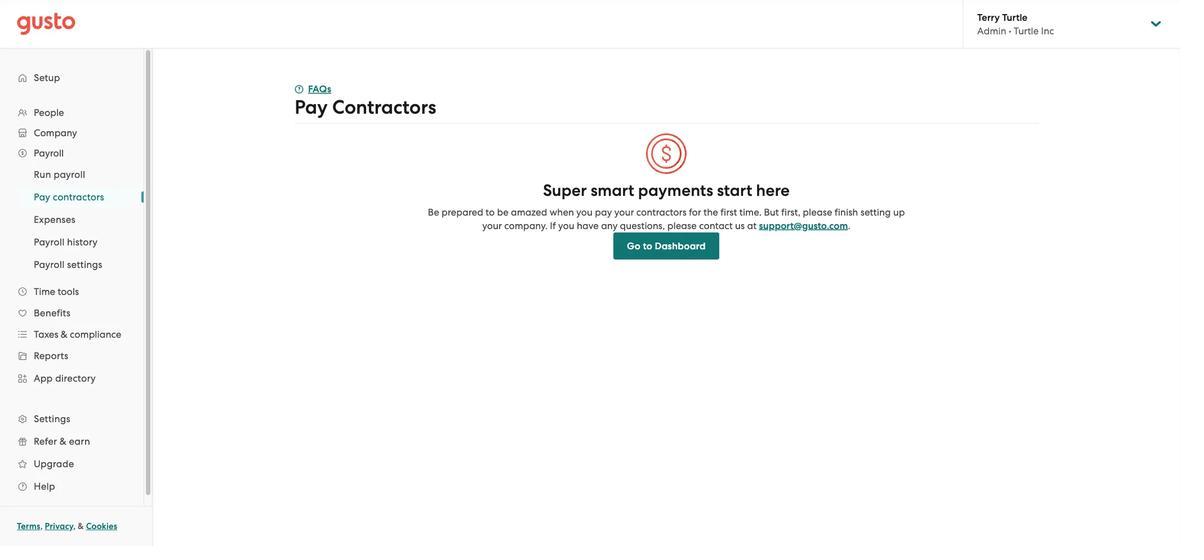 Task type: vqa. For each thing, say whether or not it's contained in the screenshot.
bottom insurance
no



Task type: describe. For each thing, give the bounding box(es) containing it.
payroll for payroll settings
[[34, 259, 65, 271]]

prepared
[[442, 207, 484, 218]]

faqs button
[[295, 83, 332, 96]]

company
[[34, 127, 77, 139]]

support@gusto.com link
[[759, 220, 849, 232]]

pay
[[595, 207, 612, 218]]

time
[[34, 286, 55, 298]]

payroll button
[[11, 143, 132, 163]]

be
[[497, 207, 509, 218]]

upgrade link
[[11, 454, 132, 475]]

app directory
[[34, 373, 96, 384]]

run payroll
[[34, 169, 85, 180]]

taxes
[[34, 329, 58, 340]]

payroll for payroll
[[34, 148, 64, 159]]

up
[[894, 207, 906, 218]]

time tools
[[34, 286, 79, 298]]

dashboard
[[655, 240, 706, 252]]

smart
[[591, 181, 635, 200]]

go to dashboard link
[[614, 233, 720, 260]]

refer & earn
[[34, 436, 90, 448]]

first,
[[782, 207, 801, 218]]

contractors inside the be prepared to be amazed when you pay your contractors for the first time. but first, please finish setting up your company. if you have any questions, please contact us at
[[637, 207, 687, 218]]

directory
[[55, 373, 96, 384]]

1 vertical spatial please
[[668, 220, 697, 231]]

1 , from the left
[[40, 522, 43, 532]]

& for compliance
[[61, 329, 68, 340]]

any
[[602, 220, 618, 231]]

upgrade
[[34, 459, 74, 470]]

benefits
[[34, 308, 71, 319]]

cookies
[[86, 522, 117, 532]]

the
[[704, 207, 719, 218]]

privacy
[[45, 522, 73, 532]]

list containing run payroll
[[0, 163, 144, 276]]

help link
[[11, 477, 132, 497]]

inc
[[1042, 25, 1055, 36]]

reports
[[34, 351, 68, 362]]

1 horizontal spatial you
[[577, 207, 593, 218]]

1 vertical spatial to
[[643, 240, 653, 252]]

run payroll link
[[20, 165, 132, 185]]

time.
[[740, 207, 762, 218]]

support@gusto.com
[[759, 220, 849, 232]]

setup link
[[11, 68, 132, 88]]

payroll for payroll history
[[34, 237, 65, 248]]

history
[[67, 237, 98, 248]]

app directory link
[[11, 369, 132, 389]]

at
[[748, 220, 757, 231]]

gusto navigation element
[[0, 48, 144, 516]]

run
[[34, 169, 51, 180]]

0 vertical spatial turtle
[[1003, 11, 1028, 23]]

settings
[[34, 414, 70, 425]]

payments
[[639, 181, 714, 200]]

pay contractors
[[295, 96, 437, 119]]

expenses link
[[20, 210, 132, 230]]

company button
[[11, 123, 132, 143]]

help
[[34, 481, 55, 493]]

when
[[550, 207, 574, 218]]

amazed
[[511, 207, 548, 218]]

settings link
[[11, 409, 132, 430]]

here
[[757, 181, 790, 200]]

2 , from the left
[[73, 522, 76, 532]]

payroll
[[54, 169, 85, 180]]

contractors inside the gusto navigation element
[[53, 192, 104, 203]]

illustration of a coin image
[[646, 133, 688, 175]]

first
[[721, 207, 738, 218]]

time tools button
[[11, 282, 132, 302]]

1 vertical spatial your
[[483, 220, 502, 231]]

setup
[[34, 72, 60, 83]]

people
[[34, 107, 64, 118]]

payroll settings
[[34, 259, 102, 271]]

refer & earn link
[[11, 432, 132, 452]]

super smart payments start here
[[543, 181, 790, 200]]

compliance
[[70, 329, 121, 340]]

pay for pay contractors
[[34, 192, 50, 203]]

pay contractors
[[34, 192, 104, 203]]

have
[[577, 220, 599, 231]]

privacy link
[[45, 522, 73, 532]]

go to dashboard
[[627, 240, 706, 252]]

payroll settings link
[[20, 255, 132, 275]]

be prepared to be amazed when you pay your contractors for the first time. but first, please finish setting up your company. if you have any questions, please contact us at
[[428, 207, 906, 231]]

us
[[736, 220, 745, 231]]

•
[[1009, 25, 1012, 36]]

pay contractors link
[[20, 187, 132, 207]]



Task type: locate. For each thing, give the bounding box(es) containing it.
your up any
[[615, 207, 634, 218]]

your down be
[[483, 220, 502, 231]]

reports link
[[11, 346, 132, 366]]

to right go
[[643, 240, 653, 252]]

terms , privacy , & cookies
[[17, 522, 117, 532]]

1 vertical spatial pay
[[34, 192, 50, 203]]

1 horizontal spatial ,
[[73, 522, 76, 532]]

taxes & compliance button
[[11, 325, 132, 345]]

0 horizontal spatial pay
[[34, 192, 50, 203]]

3 payroll from the top
[[34, 259, 65, 271]]

company.
[[505, 220, 548, 231]]

be
[[428, 207, 440, 218]]

& inside dropdown button
[[61, 329, 68, 340]]

payroll
[[34, 148, 64, 159], [34, 237, 65, 248], [34, 259, 65, 271]]

0 vertical spatial to
[[486, 207, 495, 218]]

your
[[615, 207, 634, 218], [483, 220, 502, 231]]

support@gusto.com .
[[759, 220, 851, 232]]

please up the "support@gusto.com ."
[[803, 207, 833, 218]]

start
[[718, 181, 753, 200]]

admin
[[978, 25, 1007, 36]]

payroll inside 'link'
[[34, 259, 65, 271]]

tools
[[58, 286, 79, 298]]

0 vertical spatial you
[[577, 207, 593, 218]]

0 vertical spatial payroll
[[34, 148, 64, 159]]

turtle right •
[[1014, 25, 1039, 36]]

contact
[[700, 220, 733, 231]]

to
[[486, 207, 495, 218], [643, 240, 653, 252]]

1 list from the top
[[0, 103, 144, 498]]

you
[[577, 207, 593, 218], [559, 220, 575, 231]]

faqs
[[308, 83, 332, 95]]

terry turtle admin • turtle inc
[[978, 11, 1055, 36]]

2 vertical spatial payroll
[[34, 259, 65, 271]]

finish
[[835, 207, 859, 218]]

terms
[[17, 522, 40, 532]]

0 horizontal spatial your
[[483, 220, 502, 231]]

pay
[[295, 96, 328, 119], [34, 192, 50, 203]]

contractors
[[332, 96, 437, 119]]

0 vertical spatial your
[[615, 207, 634, 218]]

1 vertical spatial contractors
[[637, 207, 687, 218]]

pay down run
[[34, 192, 50, 203]]

please
[[803, 207, 833, 218], [668, 220, 697, 231]]

1 vertical spatial &
[[60, 436, 67, 448]]

1 vertical spatial payroll
[[34, 237, 65, 248]]

pay for pay contractors
[[295, 96, 328, 119]]

1 payroll from the top
[[34, 148, 64, 159]]

1 horizontal spatial to
[[643, 240, 653, 252]]

0 horizontal spatial ,
[[40, 522, 43, 532]]

, left privacy link
[[40, 522, 43, 532]]

payroll down expenses
[[34, 237, 65, 248]]

to left be
[[486, 207, 495, 218]]

payroll up time
[[34, 259, 65, 271]]

please down for
[[668, 220, 697, 231]]

setting
[[861, 207, 891, 218]]

expenses
[[34, 214, 76, 225]]

list containing people
[[0, 103, 144, 498]]

but
[[764, 207, 779, 218]]

2 list from the top
[[0, 163, 144, 276]]

2 payroll from the top
[[34, 237, 65, 248]]

,
[[40, 522, 43, 532], [73, 522, 76, 532]]

contractors
[[53, 192, 104, 203], [637, 207, 687, 218]]

1 vertical spatial you
[[559, 220, 575, 231]]

& right the taxes
[[61, 329, 68, 340]]

contractors down super smart payments start here
[[637, 207, 687, 218]]

& left earn
[[60, 436, 67, 448]]

0 horizontal spatial to
[[486, 207, 495, 218]]

to inside the be prepared to be amazed when you pay your contractors for the first time. but first, please finish setting up your company. if you have any questions, please contact us at
[[486, 207, 495, 218]]

&
[[61, 329, 68, 340], [60, 436, 67, 448], [78, 522, 84, 532]]

super
[[543, 181, 587, 200]]

& left cookies button
[[78, 522, 84, 532]]

list
[[0, 103, 144, 498], [0, 163, 144, 276]]

.
[[849, 220, 851, 231]]

payroll history link
[[20, 232, 132, 253]]

turtle
[[1003, 11, 1028, 23], [1014, 25, 1039, 36]]

settings
[[67, 259, 102, 271]]

terms link
[[17, 522, 40, 532]]

payroll inside dropdown button
[[34, 148, 64, 159]]

cookies button
[[86, 520, 117, 534]]

questions,
[[620, 220, 665, 231]]

app
[[34, 373, 53, 384]]

0 vertical spatial contractors
[[53, 192, 104, 203]]

people button
[[11, 103, 132, 123]]

turtle up •
[[1003, 11, 1028, 23]]

0 vertical spatial &
[[61, 329, 68, 340]]

if
[[550, 220, 556, 231]]

0 vertical spatial pay
[[295, 96, 328, 119]]

0 horizontal spatial please
[[668, 220, 697, 231]]

0 vertical spatial please
[[803, 207, 833, 218]]

taxes & compliance
[[34, 329, 121, 340]]

1 horizontal spatial contractors
[[637, 207, 687, 218]]

2 vertical spatial &
[[78, 522, 84, 532]]

you right if
[[559, 220, 575, 231]]

, left cookies button
[[73, 522, 76, 532]]

you up have
[[577, 207, 593, 218]]

1 horizontal spatial pay
[[295, 96, 328, 119]]

& for earn
[[60, 436, 67, 448]]

1 horizontal spatial please
[[803, 207, 833, 218]]

earn
[[69, 436, 90, 448]]

contractors down run payroll link
[[53, 192, 104, 203]]

go
[[627, 240, 641, 252]]

pay down 'faqs'
[[295, 96, 328, 119]]

0 horizontal spatial you
[[559, 220, 575, 231]]

terry
[[978, 11, 1000, 23]]

pay inside the gusto navigation element
[[34, 192, 50, 203]]

benefits link
[[11, 303, 132, 324]]

refer
[[34, 436, 57, 448]]

payroll history
[[34, 237, 98, 248]]

1 vertical spatial turtle
[[1014, 25, 1039, 36]]

0 horizontal spatial contractors
[[53, 192, 104, 203]]

for
[[689, 207, 702, 218]]

home image
[[17, 13, 76, 35]]

1 horizontal spatial your
[[615, 207, 634, 218]]

payroll down company
[[34, 148, 64, 159]]



